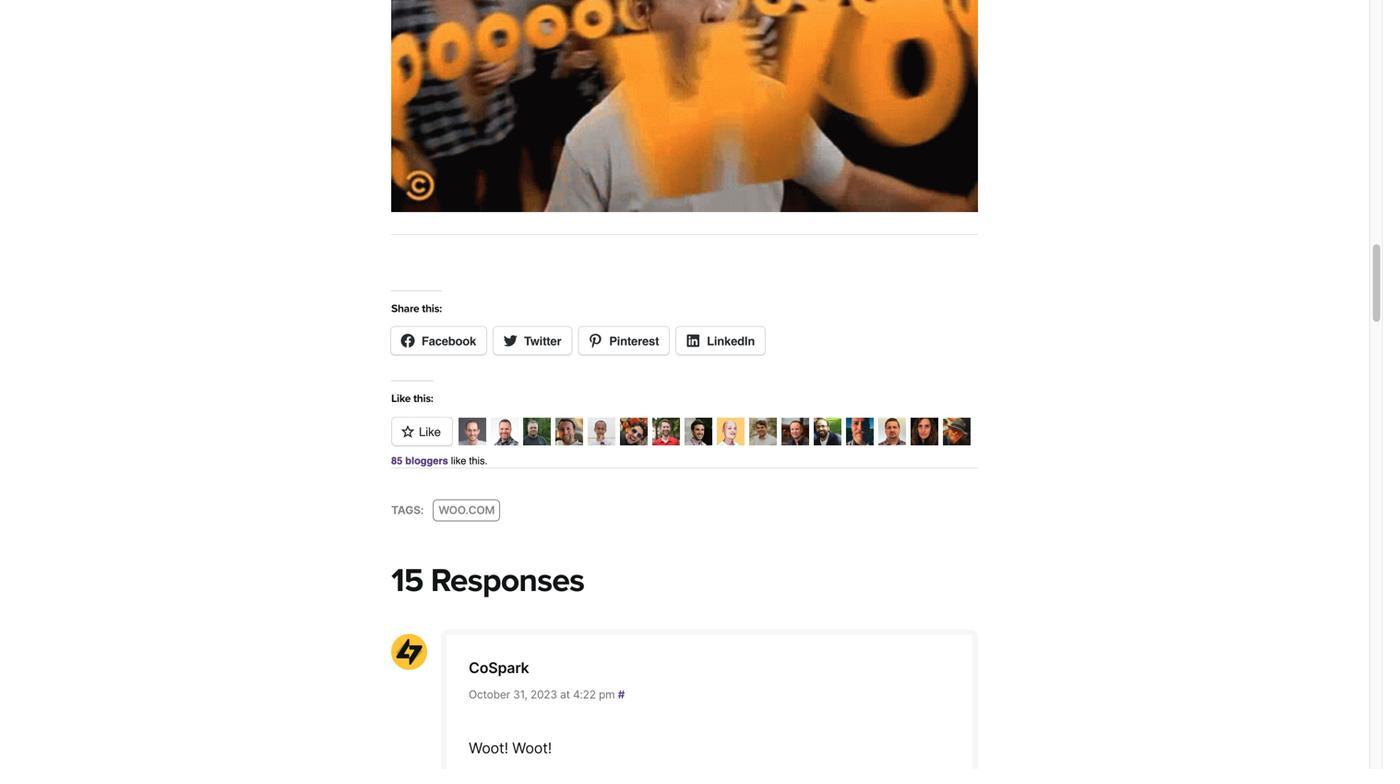 Task type: locate. For each thing, give the bounding box(es) containing it.
this: for share this:
[[422, 302, 442, 316]]

share
[[391, 302, 419, 316]]

linkedin
[[707, 334, 755, 348]]

#
[[618, 688, 625, 702]]

this: right like
[[413, 392, 433, 406]]

1 vertical spatial this:
[[413, 392, 433, 406]]

october
[[469, 688, 510, 702]]

1 horizontal spatial woot!
[[512, 740, 552, 758]]

pinterest
[[609, 334, 659, 348]]

15
[[391, 561, 423, 601]]

like
[[391, 392, 411, 406]]

woot! down 31,
[[512, 740, 552, 758]]

at
[[560, 688, 570, 702]]

facebook link
[[391, 327, 486, 355]]

this:
[[422, 302, 442, 316], [413, 392, 433, 406]]

tags:
[[391, 504, 424, 517]]

1 woot! from the left
[[469, 740, 508, 758]]

31,
[[513, 688, 528, 702]]

this: right 'share'
[[422, 302, 442, 316]]

share this:
[[391, 302, 442, 316]]

pm
[[599, 688, 615, 702]]

october 31, 2023    at     4:22 pm #
[[469, 688, 625, 702]]

2 woot! from the left
[[512, 740, 552, 758]]

0 horizontal spatial woot!
[[469, 740, 508, 758]]

0 vertical spatial this:
[[422, 302, 442, 316]]

woo.com
[[438, 504, 495, 517]]

2023
[[530, 688, 557, 702]]

woot!
[[469, 740, 508, 758], [512, 740, 552, 758]]

woot! down october
[[469, 740, 508, 758]]

facebook
[[422, 334, 476, 348]]



Task type: vqa. For each thing, say whether or not it's contained in the screenshot.
THE OPEN ACCOUNT MENU icon
no



Task type: describe. For each thing, give the bounding box(es) containing it.
linkedin link
[[677, 327, 765, 355]]

woot! woot!
[[469, 740, 552, 758]]

woo.com link
[[433, 500, 500, 522]]

# link
[[618, 688, 625, 702]]

15 responses
[[391, 561, 584, 601]]

responses
[[431, 561, 584, 601]]

4:22
[[573, 688, 596, 702]]

cospark
[[469, 659, 529, 677]]

this: for like this:
[[413, 392, 433, 406]]

like this:
[[391, 392, 433, 406]]

twitter link
[[494, 327, 572, 355]]

pinterest link
[[579, 327, 669, 355]]

twitter
[[524, 334, 561, 348]]



